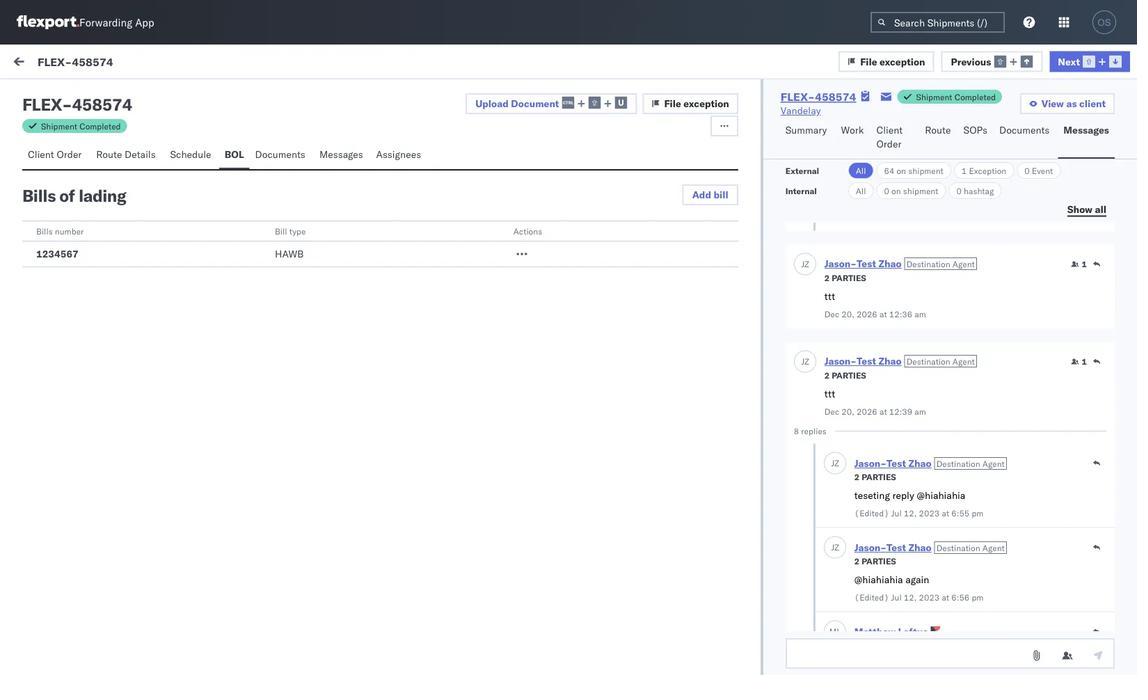 Task type: describe. For each thing, give the bounding box(es) containing it.
z for @hiahiahia again (edited)  jul 12, 2023 at 6:56 pm
[[835, 542, 839, 552]]

0 horizontal spatial messages
[[319, 148, 363, 160]]

all for 0
[[856, 185, 866, 196]]

1 flex- 458574 from the top
[[886, 162, 952, 174]]

1 vertical spatial completed
[[79, 121, 121, 131]]

loftus
[[898, 626, 928, 638]]

shipment for 0 on shipment
[[903, 185, 938, 196]]

on for 0
[[892, 185, 901, 196]]

route details
[[96, 148, 156, 160]]

client
[[1079, 97, 1106, 110]]

8
[[794, 426, 799, 436]]

work button
[[836, 118, 871, 159]]

actions
[[514, 226, 542, 236]]

next button
[[1050, 51, 1130, 72]]

next
[[1058, 55, 1080, 67]]

jason-test zhao destination agent for @hiahiahia again (edited)  jul 12, 2023 at 6:56 pm
[[854, 541, 1005, 554]]

sops
[[964, 124, 988, 136]]

upload document
[[475, 97, 559, 109]]

dec inside ttt dec 20, 2026 at 12:39 am
[[825, 406, 839, 417]]

12:39
[[889, 406, 913, 417]]

2 for ttt dec 20, 2026 at 12:39 am
[[825, 370, 830, 381]]

0 hashtag
[[957, 185, 994, 196]]

no filters applied
[[243, 57, 319, 69]]

jason-test zhao destination agent for ttt dec 20, 2026 at 12:36 am
[[825, 258, 975, 270]]

os
[[1098, 17, 1111, 27]]

0 horizontal spatial shipment
[[41, 121, 77, 131]]

bills for bills of lading
[[22, 185, 56, 206]]

jason-test zhao for dec 20, 2026, 12:35 am pst
[[68, 213, 141, 225]]

previous button
[[941, 51, 1043, 72]]

12:36 inside ttt dec 20, 2026 at 12:36 am
[[889, 309, 913, 319]]

zhao for teseting reply @hiahiahia (edited)  jul 12, 2023 at 6:55 pm
[[909, 457, 932, 469]]

6:55
[[952, 508, 970, 518]]

dec inside ttt dec 20, 2026 at 12:36 am
[[825, 309, 839, 319]]

show all button
[[1059, 199, 1115, 220]]

jason- up bills of lading
[[68, 151, 98, 163]]

1 horizontal spatial flex-458574
[[781, 90, 856, 104]]

12, inside @hiahiahia again (edited)  jul 12, 2023 at 6:56 pm
[[904, 592, 917, 603]]

- for dec 20, 2026, 12:36 am pst
[[637, 162, 643, 174]]

j for teseting reply @hiahiahia (edited)  jul 12, 2023 at 6:55 pm
[[831, 458, 835, 468]]

teseting reply @hiahiahia (edited)  jul 12, 2023 at 6:55 pm
[[854, 489, 984, 518]]

1 horizontal spatial file exception
[[860, 55, 925, 67]]

2 parties button for ttt dec 20, 2026 at 12:39 am
[[825, 369, 866, 381]]

test for ttt dec 20, 2026 at 12:36 am
[[857, 258, 876, 270]]

my
[[14, 54, 36, 73]]

bills of lading
[[22, 185, 126, 206]]

import work button
[[98, 45, 163, 82]]

zhao for ttt dec 20, 2026 at 12:36 am
[[879, 258, 902, 270]]

0 vertical spatial shipment completed
[[916, 92, 996, 102]]

6 flex- 458574 from the top
[[886, 538, 952, 550]]

zhao for ttt dec 20, 2026 at 12:39 am
[[879, 355, 902, 367]]

bill type
[[275, 226, 306, 236]]

test for ttt dec 20, 2026 at 12:39 am
[[857, 355, 876, 367]]

20, inside ttt dec 20, 2026 at 12:36 am
[[842, 309, 855, 319]]

order for the leftmost client order button
[[57, 148, 82, 160]]

(edited) inside @hiahiahia again (edited)  jul 12, 2023 at 6:56 pm
[[854, 592, 889, 603]]

destination for teseting reply @hiahiahia (edited)  jul 12, 2023 at 6:55 pm
[[937, 458, 980, 469]]

message (0)
[[169, 57, 228, 69]]

add bill button
[[683, 184, 738, 205]]

z for ttt dec 20, 2026 at 12:39 am
[[805, 356, 809, 366]]

category
[[638, 121, 672, 131]]

related
[[887, 121, 916, 131]]

assignees button
[[371, 142, 429, 169]]

event
[[1032, 165, 1053, 176]]

5 flex- 458574 from the top
[[886, 475, 952, 487]]

4 flex- 458574 from the top
[[886, 412, 952, 425]]

1 horizontal spatial client order button
[[871, 118, 920, 159]]

number
[[55, 226, 84, 236]]

view as client
[[1042, 97, 1106, 110]]

internal (0) button
[[88, 82, 156, 109]]

all for 64
[[856, 165, 866, 176]]

0 for 0 hashtag
[[957, 185, 962, 196]]

document
[[511, 97, 559, 109]]

1 vertical spatial shipment completed
[[41, 121, 121, 131]]

pst for dec 20, 2026, 12:36 am pst
[[503, 162, 520, 174]]

upload
[[475, 97, 509, 109]]

@hiahiahia inside teseting reply @hiahiahia (edited)  jul 12, 2023 at 6:55 pm
[[917, 489, 966, 501]]

reply
[[893, 489, 914, 501]]

on for 64
[[897, 165, 906, 176]]

type
[[289, 226, 306, 236]]

0 horizontal spatial file
[[664, 97, 681, 110]]

2026 for ttt dec 20, 2026 at 12:39 am
[[857, 406, 877, 417]]

am for ttt dec 20, 2026 at 12:39 am
[[915, 406, 926, 417]]

jason-test zhao destination agent for ttt dec 20, 2026 at 12:39 am
[[825, 355, 975, 367]]

@hiahiahia again (edited)  jul 12, 2023 at 6:56 pm
[[854, 573, 984, 603]]

2 resize handle column header from the left
[[614, 116, 631, 675]]

(0) for internal (0)
[[130, 88, 148, 101]]

l
[[837, 626, 841, 636]]

7 flex- 458574 from the top
[[886, 600, 952, 612]]

1 horizontal spatial documents button
[[994, 118, 1058, 159]]

zhao up lading
[[119, 151, 141, 163]]

bol button
[[219, 142, 250, 169]]

matthew
[[854, 626, 896, 638]]

os button
[[1089, 6, 1121, 38]]

resize handle column header for related work item/shipment
[[1112, 116, 1129, 675]]

forwarding
[[79, 16, 132, 29]]

2023 inside @hiahiahia again (edited)  jul 12, 2023 at 6:56 pm
[[919, 592, 940, 603]]

external for external (0)
[[22, 88, 59, 101]]

at inside ttt dec 20, 2026 at 12:36 am
[[880, 309, 887, 319]]

details
[[125, 148, 156, 160]]

0 vertical spatial -
[[62, 94, 72, 115]]

test down lading
[[98, 213, 117, 225]]

flex - 458574
[[22, 94, 132, 115]]

2 parties for ttt dec 20, 2026 at 12:36 am
[[825, 273, 866, 283]]

2 parties button for @hiahiahia again (edited)  jul 12, 2023 at 6:56 pm
[[854, 555, 896, 567]]

j for ttt dec 20, 2026 at 12:36 am
[[801, 259, 805, 269]]

dec 20, 2026, 12:35 am pst
[[388, 224, 520, 237]]

pm inside @hiahiahia again (edited)  jul 12, 2023 at 6:56 pm
[[972, 592, 984, 603]]

jason-test zhao button for @hiahiahia again (edited)  jul 12, 2023 at 6:56 pm
[[854, 541, 932, 554]]

pst for dec 20, 2026, 12:35 am pst
[[503, 224, 520, 237]]

0 horizontal spatial messages button
[[314, 142, 371, 169]]

external (0) button
[[17, 82, 88, 109]]

- for dec 20, 2026, 12:35 am pst
[[637, 224, 643, 237]]

0 vertical spatial flex-458574
[[38, 54, 113, 68]]

order for rightmost client order button
[[877, 138, 902, 150]]

am for 12:36
[[485, 162, 500, 174]]

applied
[[287, 57, 319, 69]]

0 for 0 on shipment
[[884, 185, 889, 196]]

flex
[[22, 94, 62, 115]]

upload document button
[[466, 93, 637, 114]]

64
[[884, 165, 895, 176]]

6:56
[[952, 592, 970, 603]]

2026, for 12:35
[[426, 224, 453, 237]]

20, inside ttt dec 20, 2026 at 12:39 am
[[842, 406, 855, 417]]

external (0)
[[22, 88, 79, 101]]

1 horizontal spatial completed
[[955, 92, 996, 102]]

at inside @hiahiahia again (edited)  jul 12, 2023 at 6:56 pm
[[942, 592, 949, 603]]

bills number
[[36, 226, 84, 236]]

show all
[[1068, 203, 1107, 215]]

bill
[[714, 189, 729, 201]]

ttt dec 20, 2026 at 12:39 am
[[825, 387, 926, 417]]

j z for ttt dec 20, 2026 at 12:39 am
[[801, 356, 809, 366]]

resize handle column header for category
[[863, 116, 880, 675]]

2 for teseting reply @hiahiahia (edited)  jul 12, 2023 at 6:55 pm
[[854, 472, 860, 482]]

zhao down lading
[[119, 213, 141, 225]]

previous
[[951, 55, 991, 67]]

1 for ttt dec 20, 2026 at 12:39 am
[[1082, 356, 1087, 367]]

matthew loftus
[[854, 626, 928, 638]]

test for @hiahiahia again (edited)  jul 12, 2023 at 6:56 pm
[[887, 541, 906, 554]]

of
[[59, 185, 75, 206]]

again
[[906, 573, 929, 585]]

jason- for ttt dec 20, 2026 at 12:39 am
[[825, 355, 857, 367]]

all
[[1095, 203, 1107, 215]]

route details button
[[91, 142, 165, 169]]

no
[[243, 57, 256, 69]]

message for message (0)
[[169, 57, 210, 69]]

0 horizontal spatial file exception
[[664, 97, 729, 110]]

12:35
[[455, 224, 483, 237]]

1 for ttt dec 20, 2026 at 12:36 am
[[1082, 259, 1087, 269]]

item/shipment
[[938, 121, 995, 131]]

forwarding app
[[79, 16, 154, 29]]

ttt for ttt dec 20, 2026 at 12:39 am
[[825, 387, 835, 399]]

0 horizontal spatial documents button
[[250, 142, 314, 169]]

jul inside @hiahiahia again (edited)  jul 12, 2023 at 6:56 pm
[[891, 592, 902, 603]]

2 parties button for ttt dec 20, 2026 at 12:36 am
[[825, 271, 866, 284]]

1234567
[[36, 248, 78, 260]]

schedule button
[[165, 142, 219, 169]]

work inside work button
[[841, 124, 864, 136]]

2 for ttt dec 20, 2026 at 12:36 am
[[825, 273, 830, 283]]

jason- for teseting reply @hiahiahia (edited)  jul 12, 2023 at 6:55 pm
[[854, 457, 887, 469]]

forwarding app link
[[17, 15, 154, 29]]

@hiahiahia inside @hiahiahia again (edited)  jul 12, 2023 at 6:56 pm
[[854, 573, 903, 585]]

j for @hiahiahia again (edited)  jul 12, 2023 at 6:56 pm
[[831, 542, 835, 552]]

64 on shipment
[[884, 165, 944, 176]]

2 parties for teseting reply @hiahiahia (edited)  jul 12, 2023 at 6:55 pm
[[854, 472, 896, 482]]

flex-458574 link
[[781, 90, 856, 104]]

ttt dec 20, 2026 at 12:36 am
[[825, 290, 926, 319]]

client order for the leftmost client order button
[[28, 148, 82, 160]]

hawb
[[275, 248, 304, 260]]

route button
[[920, 118, 958, 159]]

exception
[[969, 165, 1007, 176]]

as
[[1066, 97, 1077, 110]]

test for teseting reply @hiahiahia (edited)  jul 12, 2023 at 6:55 pm
[[887, 457, 906, 469]]

am for ttt dec 20, 2026 at 12:36 am
[[915, 309, 926, 319]]

jul inside teseting reply @hiahiahia (edited)  jul 12, 2023 at 6:55 pm
[[891, 508, 902, 518]]

1 button for ttt dec 20, 2026 at 12:39 am
[[1071, 356, 1087, 367]]

parties for ttt dec 20, 2026 at 12:39 am
[[832, 370, 866, 381]]

vandelay link
[[781, 104, 821, 118]]

vandelay
[[781, 104, 821, 117]]

agent for @hiahiahia again (edited)  jul 12, 2023 at 6:56 pm
[[983, 542, 1005, 553]]

2023 inside teseting reply @hiahiahia (edited)  jul 12, 2023 at 6:55 pm
[[919, 508, 940, 518]]



Task type: locate. For each thing, give the bounding box(es) containing it.
messages left the assignees on the left top of page
[[319, 148, 363, 160]]

0 horizontal spatial (0)
[[61, 88, 79, 101]]

documents button right bol
[[250, 142, 314, 169]]

2026 inside ttt dec 20, 2026 at 12:36 am
[[857, 309, 877, 319]]

2 parties button up 'teseting'
[[854, 470, 896, 483]]

jason-test zhao destination agent up reply
[[854, 457, 1005, 469]]

shipment completed
[[916, 92, 996, 102], [41, 121, 121, 131]]

work
[[40, 54, 76, 73], [918, 121, 936, 131]]

1 2026, from the top
[[426, 162, 453, 174]]

my work
[[14, 54, 76, 73]]

internal down import
[[93, 88, 127, 101]]

flex-
[[38, 54, 72, 68], [781, 90, 815, 104], [886, 162, 915, 174], [886, 224, 915, 237], [886, 350, 915, 362], [886, 412, 915, 425], [886, 475, 915, 487], [886, 538, 915, 550], [886, 600, 915, 612]]

at inside teseting reply @hiahiahia (edited)  jul 12, 2023 at 6:55 pm
[[942, 508, 949, 518]]

on right 64 at right top
[[897, 165, 906, 176]]

12,
[[904, 508, 917, 518], [904, 592, 917, 603]]

bills left number
[[36, 226, 53, 236]]

hashtag
[[964, 185, 994, 196]]

1 vertical spatial work
[[918, 121, 936, 131]]

0 vertical spatial completed
[[955, 92, 996, 102]]

1 horizontal spatial message
[[169, 57, 210, 69]]

2 up ttt dec 20, 2026 at 12:39 am
[[825, 370, 830, 381]]

internal inside button
[[93, 88, 127, 101]]

client for rightmost client order button
[[877, 124, 903, 136]]

2 parties up @hiahiahia again (edited)  jul 12, 2023 at 6:56 pm
[[854, 556, 896, 567]]

1 vertical spatial client
[[28, 148, 54, 160]]

shipment for 64 on shipment
[[908, 165, 944, 176]]

agent
[[953, 258, 975, 269], [953, 356, 975, 366], [983, 458, 1005, 469], [983, 542, 1005, 553]]

1 exception
[[962, 165, 1007, 176]]

1 (edited) from the top
[[854, 508, 889, 518]]

1 am from the top
[[485, 162, 500, 174]]

20,
[[408, 162, 423, 174], [408, 224, 423, 237], [842, 309, 855, 319], [842, 406, 855, 417]]

2 vertical spatial ttt
[[825, 387, 835, 399]]

shipment
[[908, 165, 944, 176], [903, 185, 938, 196]]

0 vertical spatial @hiahiahia
[[917, 489, 966, 501]]

1 vertical spatial all
[[856, 185, 866, 196]]

client order button
[[871, 118, 920, 159], [22, 142, 91, 169]]

2 vertical spatial 1
[[1082, 356, 1087, 367]]

1 button for ttt dec 20, 2026 at 12:36 am
[[1071, 259, 1087, 270]]

client down flex
[[28, 148, 54, 160]]

jason- down 'teseting'
[[854, 541, 887, 554]]

2 up ttt dec 20, 2026 at 12:36 am
[[825, 273, 830, 283]]

file exception button
[[839, 51, 934, 72], [839, 51, 934, 72], [643, 93, 738, 114], [643, 93, 738, 114]]

0 horizontal spatial shipment completed
[[41, 121, 121, 131]]

1 horizontal spatial documents
[[999, 124, 1050, 136]]

bills for bills number
[[36, 226, 53, 236]]

external for external
[[786, 165, 819, 176]]

agent for ttt dec 20, 2026 at 12:36 am
[[953, 258, 975, 269]]

route for route details
[[96, 148, 122, 160]]

on
[[897, 165, 906, 176], [892, 185, 901, 196]]

j z for ttt dec 20, 2026 at 12:36 am
[[801, 259, 809, 269]]

external
[[22, 88, 59, 101], [786, 165, 819, 176]]

shipment up related work item/shipment
[[916, 92, 952, 102]]

0 horizontal spatial client
[[28, 148, 54, 160]]

client right work button
[[877, 124, 903, 136]]

0 horizontal spatial work
[[135, 57, 158, 69]]

documents down view
[[999, 124, 1050, 136]]

matthew loftus button
[[854, 626, 928, 638]]

0 horizontal spatial 12:36
[[455, 162, 483, 174]]

work right related at the right top of the page
[[918, 121, 936, 131]]

jason-test zhao destination agent up ttt dec 20, 2026 at 12:39 am
[[825, 355, 975, 367]]

0 vertical spatial am
[[485, 162, 500, 174]]

1 2026 from the top
[[857, 309, 877, 319]]

parties up @hiahiahia again (edited)  jul 12, 2023 at 6:56 pm
[[862, 556, 896, 567]]

0 vertical spatial (edited)
[[854, 508, 889, 518]]

0 left event
[[1025, 165, 1030, 176]]

2 parties
[[825, 273, 866, 283], [825, 370, 866, 381], [854, 472, 896, 482], [854, 556, 896, 567]]

client order for rightmost client order button
[[877, 124, 903, 150]]

route right related at the right top of the page
[[925, 124, 951, 136]]

-
[[62, 94, 72, 115], [637, 162, 643, 174], [637, 224, 643, 237]]

view as client button
[[1020, 93, 1115, 114]]

messages button down client
[[1058, 118, 1115, 159]]

0 vertical spatial shipment
[[916, 92, 952, 102]]

2 up @hiahiahia again (edited)  jul 12, 2023 at 6:56 pm
[[854, 556, 860, 567]]

2026,
[[426, 162, 453, 174], [426, 224, 453, 237]]

all button left 64 at right top
[[848, 162, 874, 179]]

j z for teseting reply @hiahiahia (edited)  jul 12, 2023 at 6:55 pm
[[831, 458, 839, 468]]

destination up 12:39
[[907, 356, 950, 366]]

am inside ttt dec 20, 2026 at 12:36 am
[[915, 309, 926, 319]]

3 flex- 458574 from the top
[[886, 350, 952, 362]]

1 vertical spatial bills
[[36, 226, 53, 236]]

jul
[[891, 508, 902, 518], [891, 592, 902, 603]]

(edited) down 'teseting'
[[854, 508, 889, 518]]

2 up 'teseting'
[[854, 472, 860, 482]]

0 horizontal spatial message
[[43, 121, 77, 131]]

0 vertical spatial 2026,
[[426, 162, 453, 174]]

add
[[692, 189, 711, 201]]

pm inside teseting reply @hiahiahia (edited)  jul 12, 2023 at 6:55 pm
[[972, 508, 984, 518]]

internal (0)
[[93, 88, 148, 101]]

2026, up dec 20, 2026, 12:35 am pst
[[426, 162, 453, 174]]

2 parties button
[[825, 271, 866, 284], [825, 369, 866, 381], [854, 470, 896, 483], [854, 555, 896, 567]]

all
[[856, 165, 866, 176], [856, 185, 866, 196]]

ttt inside ttt dec 20, 2026 at 12:39 am
[[825, 387, 835, 399]]

view
[[1042, 97, 1064, 110]]

jason- up ttt dec 20, 2026 at 12:39 am
[[825, 355, 857, 367]]

destination for ttt dec 20, 2026 at 12:39 am
[[907, 356, 950, 366]]

order
[[877, 138, 902, 150], [57, 148, 82, 160]]

1 jason-test zhao from the top
[[68, 151, 141, 163]]

1 vertical spatial pst
[[503, 224, 520, 237]]

1 resize handle column header from the left
[[365, 116, 382, 675]]

1 vertical spatial pm
[[972, 592, 984, 603]]

test up 'again'
[[887, 541, 906, 554]]

shipment completed up item/shipment
[[916, 92, 996, 102]]

1 horizontal spatial client
[[877, 124, 903, 136]]

at
[[880, 309, 887, 319], [880, 406, 887, 417], [942, 508, 949, 518], [942, 592, 949, 603]]

1 vertical spatial shipment
[[903, 185, 938, 196]]

1 button
[[1071, 259, 1087, 270], [1071, 356, 1087, 367]]

(edited) up matthew
[[854, 592, 889, 603]]

am
[[915, 309, 926, 319], [915, 406, 926, 417]]

1 vertical spatial internal
[[786, 185, 817, 196]]

show
[[1068, 203, 1093, 215]]

pm
[[972, 508, 984, 518], [972, 592, 984, 603]]

1 pm from the top
[[972, 508, 984, 518]]

2026, left 12:35
[[426, 224, 453, 237]]

jason-test zhao button up ttt dec 20, 2026 at 12:36 am
[[825, 258, 902, 270]]

(0) for message (0)
[[210, 57, 228, 69]]

12, inside teseting reply @hiahiahia (edited)  jul 12, 2023 at 6:55 pm
[[904, 508, 917, 518]]

1 horizontal spatial internal
[[786, 185, 817, 196]]

0 horizontal spatial @hiahiahia
[[854, 573, 903, 585]]

documents button
[[994, 118, 1058, 159], [250, 142, 314, 169]]

flex- 458574
[[886, 162, 952, 174], [886, 224, 952, 237], [886, 350, 952, 362], [886, 412, 952, 425], [886, 475, 952, 487], [886, 538, 952, 550], [886, 600, 952, 612]]

jason- up ttt dec 20, 2026 at 12:36 am
[[825, 258, 857, 270]]

test up ttt dec 20, 2026 at 12:39 am
[[857, 355, 876, 367]]

2 pm from the top
[[972, 592, 984, 603]]

2026 for ttt dec 20, 2026 at 12:36 am
[[857, 309, 877, 319]]

(0) for external (0)
[[61, 88, 79, 101]]

1 horizontal spatial shipment
[[916, 92, 952, 102]]

m
[[829, 626, 837, 636]]

schedule
[[170, 148, 211, 160]]

bills left of
[[22, 185, 56, 206]]

2 (edited) from the top
[[854, 592, 889, 603]]

2 parties for ttt dec 20, 2026 at 12:39 am
[[825, 370, 866, 381]]

replies
[[801, 426, 827, 436]]

1 vertical spatial 1
[[1082, 259, 1087, 269]]

work inside import work button
[[135, 57, 158, 69]]

0 horizontal spatial internal
[[93, 88, 127, 101]]

2 jul from the top
[[891, 592, 902, 603]]

file exception down search shipments (/) text field
[[860, 55, 925, 67]]

2 2026 from the top
[[857, 406, 877, 417]]

1
[[962, 165, 967, 176], [1082, 259, 1087, 269], [1082, 356, 1087, 367]]

2 horizontal spatial 0
[[1025, 165, 1030, 176]]

teseting
[[854, 489, 890, 501]]

2 2023 from the top
[[919, 592, 940, 603]]

1 vertical spatial file
[[664, 97, 681, 110]]

2 parties up ttt dec 20, 2026 at 12:39 am
[[825, 370, 866, 381]]

2 jason-test zhao from the top
[[68, 213, 141, 225]]

summary
[[786, 124, 827, 136]]

2 am from the top
[[915, 406, 926, 417]]

file exception up category
[[664, 97, 729, 110]]

jason- up number
[[68, 213, 98, 225]]

0 down 64 at right top
[[884, 185, 889, 196]]

1 vertical spatial flex-458574
[[781, 90, 856, 104]]

ttt for ttt dec 20, 2026 at 12:36 am
[[825, 290, 835, 302]]

1 horizontal spatial 0
[[957, 185, 962, 196]]

0 vertical spatial am
[[915, 309, 926, 319]]

2 parties for @hiahiahia again (edited)  jul 12, 2023 at 6:56 pm
[[854, 556, 896, 567]]

2 pst from the top
[[503, 224, 520, 237]]

2 vertical spatial -
[[637, 224, 643, 237]]

destination for ttt dec 20, 2026 at 12:36 am
[[907, 258, 950, 269]]

work right summary button
[[841, 124, 864, 136]]

ttt inside ttt dec 20, 2026 at 12:36 am
[[825, 290, 835, 302]]

jason-test zhao button for ttt dec 20, 2026 at 12:36 am
[[825, 258, 902, 270]]

1 all button from the top
[[848, 162, 874, 179]]

internal for internal
[[786, 185, 817, 196]]

lading
[[79, 185, 126, 206]]

1 vertical spatial on
[[892, 185, 901, 196]]

0 horizontal spatial 0
[[884, 185, 889, 196]]

1 jul from the top
[[891, 508, 902, 518]]

0 horizontal spatial flex-458574
[[38, 54, 113, 68]]

2026, for 12:36
[[426, 162, 453, 174]]

2 parties button for teseting reply @hiahiahia (edited)  jul 12, 2023 at 6:55 pm
[[854, 470, 896, 483]]

all left 64 at right top
[[856, 165, 866, 176]]

parties up ttt dec 20, 2026 at 12:39 am
[[832, 370, 866, 381]]

jason-test zhao for dec 20, 2026, 12:36 am pst
[[68, 151, 141, 163]]

0 vertical spatial 12,
[[904, 508, 917, 518]]

2 for @hiahiahia again (edited)  jul 12, 2023 at 6:56 pm
[[854, 556, 860, 567]]

1 vertical spatial 2026,
[[426, 224, 453, 237]]

0 vertical spatial internal
[[93, 88, 127, 101]]

1 horizontal spatial (0)
[[130, 88, 148, 101]]

2 12, from the top
[[904, 592, 917, 603]]

client order up of
[[28, 148, 82, 160]]

j z for @hiahiahia again (edited)  jul 12, 2023 at 6:56 pm
[[831, 542, 839, 552]]

12, down 'again'
[[904, 592, 917, 603]]

j for ttt dec 20, 2026 at 12:39 am
[[801, 356, 805, 366]]

pm right 6:56
[[972, 592, 984, 603]]

test up ttt dec 20, 2026 at 12:36 am
[[857, 258, 876, 270]]

0 vertical spatial 2023
[[919, 508, 940, 518]]

filters
[[259, 57, 284, 69]]

0 event
[[1025, 165, 1053, 176]]

0 horizontal spatial exception
[[684, 97, 729, 110]]

jason-test zhao down lading
[[68, 213, 141, 225]]

zhao up ttt dec 20, 2026 at 12:39 am
[[879, 355, 902, 367]]

completed down flex - 458574
[[79, 121, 121, 131]]

parties for ttt dec 20, 2026 at 12:36 am
[[832, 273, 866, 283]]

sops button
[[958, 118, 994, 159]]

client order button up of
[[22, 142, 91, 169]]

1 pst from the top
[[503, 162, 520, 174]]

app
[[135, 16, 154, 29]]

zhao up reply
[[909, 457, 932, 469]]

0 vertical spatial all button
[[848, 162, 874, 179]]

client order button up 64 at right top
[[871, 118, 920, 159]]

jason-test zhao destination agent for teseting reply @hiahiahia (edited)  jul 12, 2023 at 6:55 pm
[[854, 457, 1005, 469]]

internal for internal (0)
[[93, 88, 127, 101]]

0 vertical spatial route
[[925, 124, 951, 136]]

0 horizontal spatial client order button
[[22, 142, 91, 169]]

jason-test zhao up lading
[[68, 151, 141, 163]]

1 vertical spatial all button
[[848, 182, 874, 199]]

destination for @hiahiahia again (edited)  jul 12, 2023 at 6:56 pm
[[937, 542, 980, 553]]

1 vertical spatial work
[[841, 124, 864, 136]]

bills
[[22, 185, 56, 206], [36, 226, 53, 236]]

jason-test zhao button up reply
[[854, 457, 932, 469]]

2 parties up ttt dec 20, 2026 at 12:36 am
[[825, 273, 866, 283]]

test up reply
[[887, 457, 906, 469]]

jason-test zhao button up ttt dec 20, 2026 at 12:39 am
[[825, 355, 902, 367]]

jason-test zhao destination agent up ttt dec 20, 2026 at 12:36 am
[[825, 258, 975, 270]]

work for my
[[40, 54, 76, 73]]

work up external (0)
[[40, 54, 76, 73]]

route for route
[[925, 124, 951, 136]]

0 horizontal spatial client order
[[28, 148, 82, 160]]

flex-458574 up vandelay in the top right of the page
[[781, 90, 856, 104]]

agent for teseting reply @hiahiahia (edited)  jul 12, 2023 at 6:55 pm
[[983, 458, 1005, 469]]

2 horizontal spatial (0)
[[210, 57, 228, 69]]

0 horizontal spatial route
[[96, 148, 122, 160]]

messages button left the assignees on the left top of page
[[314, 142, 371, 169]]

test left details
[[98, 151, 117, 163]]

0 horizontal spatial documents
[[255, 148, 305, 160]]

0 vertical spatial file
[[860, 55, 877, 67]]

0 vertical spatial work
[[40, 54, 76, 73]]

1 horizontal spatial file
[[860, 55, 877, 67]]

8 replies
[[794, 426, 827, 436]]

2023 left 6:55
[[919, 508, 940, 518]]

1 all from the top
[[856, 165, 866, 176]]

client
[[877, 124, 903, 136], [28, 148, 54, 160]]

1 vertical spatial jul
[[891, 592, 902, 603]]

0 vertical spatial jul
[[891, 508, 902, 518]]

message for message
[[43, 121, 77, 131]]

zhao up ttt dec 20, 2026 at 12:36 am
[[879, 258, 902, 270]]

2026 inside ttt dec 20, 2026 at 12:39 am
[[857, 406, 877, 417]]

jason-test zhao button for teseting reply @hiahiahia (edited)  jul 12, 2023 at 6:55 pm
[[854, 457, 932, 469]]

1 horizontal spatial route
[[925, 124, 951, 136]]

ttt for ttt
[[42, 237, 52, 250]]

1 horizontal spatial external
[[786, 165, 819, 176]]

1 vertical spatial @hiahiahia
[[854, 573, 903, 585]]

shipment
[[916, 92, 952, 102], [41, 121, 77, 131]]

resize handle column header for message
[[365, 116, 382, 675]]

2 1 button from the top
[[1071, 356, 1087, 367]]

2 all button from the top
[[848, 182, 874, 199]]

message right import work at left
[[169, 57, 210, 69]]

2 flex- 458574 from the top
[[886, 224, 952, 237]]

0 horizontal spatial work
[[40, 54, 76, 73]]

external inside button
[[22, 88, 59, 101]]

agent for ttt dec 20, 2026 at 12:39 am
[[953, 356, 975, 366]]

zhao for @hiahiahia again (edited)  jul 12, 2023 at 6:56 pm
[[909, 541, 932, 554]]

1 vertical spatial exception
[[684, 97, 729, 110]]

all button left 0 on shipment at the right top of page
[[848, 182, 874, 199]]

client order up 64 at right top
[[877, 124, 903, 150]]

1 12, from the top
[[904, 508, 917, 518]]

parties
[[832, 273, 866, 283], [832, 370, 866, 381], [862, 472, 896, 482], [862, 556, 896, 567]]

flexport. image
[[17, 15, 79, 29]]

1 horizontal spatial client order
[[877, 124, 903, 150]]

bol
[[225, 148, 244, 160]]

0 vertical spatial 12:36
[[455, 162, 483, 174]]

2 am from the top
[[485, 224, 500, 237]]

0 horizontal spatial order
[[57, 148, 82, 160]]

(0) left "no" at top
[[210, 57, 228, 69]]

jason-test zhao
[[68, 151, 141, 163], [68, 213, 141, 225]]

message
[[169, 57, 210, 69], [43, 121, 77, 131]]

documents button up 0 event
[[994, 118, 1058, 159]]

@hiahiahia up 6:55
[[917, 489, 966, 501]]

file
[[860, 55, 877, 67], [664, 97, 681, 110]]

jason-test zhao destination agent
[[825, 258, 975, 270], [825, 355, 975, 367], [854, 457, 1005, 469], [854, 541, 1005, 554]]

zhao
[[119, 151, 141, 163], [119, 213, 141, 225], [879, 258, 902, 270], [879, 355, 902, 367], [909, 457, 932, 469], [909, 541, 932, 554]]

1 vertical spatial external
[[786, 165, 819, 176]]

message down flex - 458574
[[43, 121, 77, 131]]

1 vertical spatial shipment
[[41, 121, 77, 131]]

at inside ttt dec 20, 2026 at 12:39 am
[[880, 406, 887, 417]]

0 vertical spatial ttt
[[42, 237, 52, 250]]

12, down reply
[[904, 508, 917, 518]]

jason- for @hiahiahia again (edited)  jul 12, 2023 at 6:56 pm
[[854, 541, 887, 554]]

pst down upload document
[[503, 162, 520, 174]]

am for 12:35
[[485, 224, 500, 237]]

jason-test zhao destination agent up 'again'
[[854, 541, 1005, 554]]

0 vertical spatial file exception
[[860, 55, 925, 67]]

1 vertical spatial jason-test zhao
[[68, 213, 141, 225]]

1 1 button from the top
[[1071, 259, 1087, 270]]

2
[[825, 273, 830, 283], [825, 370, 830, 381], [854, 472, 860, 482], [854, 556, 860, 567]]

1 horizontal spatial messages button
[[1058, 118, 1115, 159]]

1 horizontal spatial @hiahiahia
[[917, 489, 966, 501]]

summary button
[[780, 118, 836, 159]]

jul down reply
[[891, 508, 902, 518]]

0 vertical spatial message
[[169, 57, 210, 69]]

parties for @hiahiahia again (edited)  jul 12, 2023 at 6:56 pm
[[862, 556, 896, 567]]

documents
[[999, 124, 1050, 136], [255, 148, 305, 160]]

1 vertical spatial route
[[96, 148, 122, 160]]

0 vertical spatial 2026
[[857, 309, 877, 319]]

jason-test zhao button up 'again'
[[854, 541, 932, 554]]

1 horizontal spatial order
[[877, 138, 902, 150]]

all button for 64
[[848, 162, 874, 179]]

0 vertical spatial pst
[[503, 162, 520, 174]]

4 resize handle column header from the left
[[1112, 116, 1129, 675]]

destination up ttt dec 20, 2026 at 12:36 am
[[907, 258, 950, 269]]

related work item/shipment
[[887, 121, 995, 131]]

(0) down my work
[[61, 88, 79, 101]]

1 vertical spatial 12:36
[[889, 309, 913, 319]]

messages down client
[[1064, 124, 1109, 136]]

import work
[[103, 57, 158, 69]]

1 vertical spatial am
[[485, 224, 500, 237]]

0 vertical spatial on
[[897, 165, 906, 176]]

on down 64 at right top
[[892, 185, 901, 196]]

None text field
[[786, 638, 1115, 669]]

order up of
[[57, 148, 82, 160]]

1 vertical spatial (edited)
[[854, 592, 889, 603]]

1 vertical spatial -
[[637, 162, 643, 174]]

Search Shipments (/) text field
[[871, 12, 1005, 33]]

destination up 6:55
[[937, 458, 980, 469]]

2 all from the top
[[856, 185, 866, 196]]

1 vertical spatial am
[[915, 406, 926, 417]]

import
[[103, 57, 132, 69]]

1 2023 from the top
[[919, 508, 940, 518]]

am right 12:35
[[485, 224, 500, 237]]

bill
[[275, 226, 287, 236]]

test
[[98, 151, 117, 163], [98, 213, 117, 225], [857, 258, 876, 270], [857, 355, 876, 367], [887, 457, 906, 469], [887, 541, 906, 554]]

destination down 6:55
[[937, 542, 980, 553]]

pst right 12:35
[[503, 224, 520, 237]]

0 vertical spatial 1
[[962, 165, 967, 176]]

pst
[[503, 162, 520, 174], [503, 224, 520, 237]]

parties for teseting reply @hiahiahia (edited)  jul 12, 2023 at 6:55 pm
[[862, 472, 896, 482]]

2 parties button up ttt dec 20, 2026 at 12:36 am
[[825, 271, 866, 284]]

all button for 0
[[848, 182, 874, 199]]

1 horizontal spatial work
[[918, 121, 936, 131]]

0
[[1025, 165, 1030, 176], [884, 185, 889, 196], [957, 185, 962, 196]]

1 horizontal spatial 12:36
[[889, 309, 913, 319]]

1 vertical spatial 12,
[[904, 592, 917, 603]]

1 horizontal spatial messages
[[1064, 124, 1109, 136]]

am inside ttt dec 20, 2026 at 12:39 am
[[915, 406, 926, 417]]

1 am from the top
[[915, 309, 926, 319]]

shipment down 64 on shipment
[[903, 185, 938, 196]]

add bill
[[692, 189, 729, 201]]

2 parties up 'teseting'
[[854, 472, 896, 482]]

1 vertical spatial 2026
[[857, 406, 877, 417]]

jason- for ttt dec 20, 2026 at 12:36 am
[[825, 258, 857, 270]]

2026
[[857, 309, 877, 319], [857, 406, 877, 417]]

1 vertical spatial 1 button
[[1071, 356, 1087, 367]]

work right import
[[135, 57, 158, 69]]

m l
[[829, 626, 841, 636]]

resize handle column header
[[365, 116, 382, 675], [614, 116, 631, 675], [863, 116, 880, 675], [1112, 116, 1129, 675]]

client for the leftmost client order button
[[28, 148, 54, 160]]

flex-458574 down forwarding app link
[[38, 54, 113, 68]]

work for related
[[918, 121, 936, 131]]

3 resize handle column header from the left
[[863, 116, 880, 675]]

flex-458574
[[38, 54, 113, 68], [781, 90, 856, 104]]

documents right bol
[[255, 148, 305, 160]]

2 2026, from the top
[[426, 224, 453, 237]]

1 horizontal spatial exception
[[880, 55, 925, 67]]

internal down summary button
[[786, 185, 817, 196]]

z for teseting reply @hiahiahia (edited)  jul 12, 2023 at 6:55 pm
[[835, 458, 839, 468]]

(edited) inside teseting reply @hiahiahia (edited)  jul 12, 2023 at 6:55 pm
[[854, 508, 889, 518]]

all left 0 on shipment at the right top of page
[[856, 185, 866, 196]]

0 vertical spatial shipment
[[908, 165, 944, 176]]

order down related at the right top of the page
[[877, 138, 902, 150]]



Task type: vqa. For each thing, say whether or not it's contained in the screenshot.
support
no



